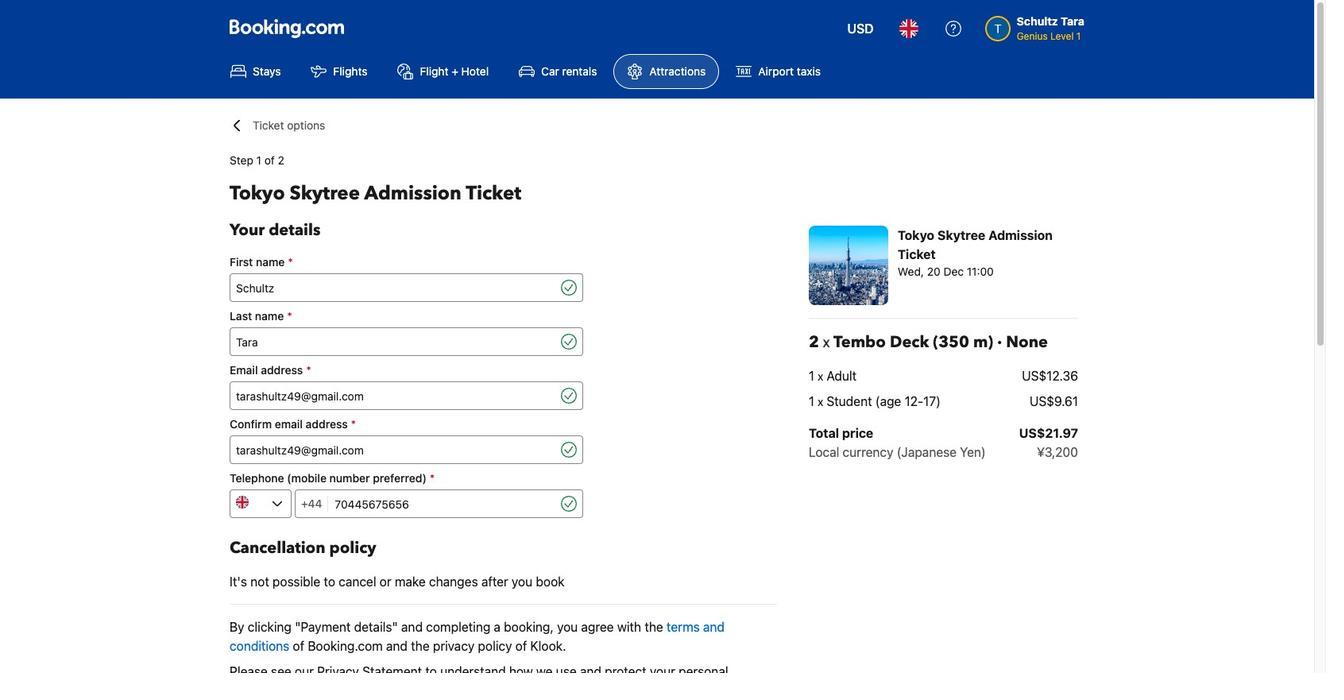 Task type: vqa. For each thing, say whether or not it's contained in the screenshot.


Task type: describe. For each thing, give the bounding box(es) containing it.
𝗑 for student
[[818, 394, 824, 409]]

skytree for tokyo skytree admission ticket
[[290, 180, 360, 207]]

booking.com
[[308, 639, 383, 654]]

m)
[[974, 332, 994, 353]]

email
[[275, 417, 303, 431]]

rentals
[[562, 64, 597, 78]]

12-
[[905, 394, 924, 409]]

1 𝗑 adult
[[809, 369, 857, 383]]

a
[[494, 620, 501, 634]]

ticket options
[[253, 118, 325, 132]]

number
[[330, 471, 370, 485]]

flight + hotel link
[[384, 54, 503, 89]]

11:00
[[967, 265, 994, 278]]

(mobile
[[287, 471, 327, 485]]

𝗑 for tembo
[[824, 332, 830, 353]]

airport taxis
[[759, 64, 821, 78]]

car rentals
[[541, 64, 597, 78]]

0 horizontal spatial address
[[261, 363, 303, 377]]

email address *
[[230, 363, 311, 377]]

airport
[[759, 64, 794, 78]]

telephone
[[230, 471, 284, 485]]

not
[[251, 575, 269, 589]]

preferred)
[[373, 471, 427, 485]]

1 vertical spatial you
[[557, 620, 578, 634]]

tara
[[1062, 14, 1085, 28]]

hotel
[[462, 64, 489, 78]]

level
[[1051, 30, 1074, 42]]

changes
[[429, 575, 478, 589]]

flights link
[[298, 54, 381, 89]]

telephone (mobile number preferred) *
[[230, 471, 435, 485]]

usd
[[848, 21, 874, 36]]

2 horizontal spatial of
[[516, 639, 527, 654]]

first name *
[[230, 255, 293, 269]]

us$12.36
[[1022, 369, 1079, 383]]

1 horizontal spatial the
[[645, 620, 664, 634]]

* up telephone (mobile number preferred) phone field
[[430, 471, 435, 485]]

make
[[395, 575, 426, 589]]

your account menu schultz tara genius level 1 element
[[986, 7, 1092, 44]]

total price
[[809, 426, 874, 440]]

klook.
[[531, 639, 566, 654]]

us$21.97
[[1020, 426, 1079, 440]]

confirm
[[230, 417, 272, 431]]

0 horizontal spatial of
[[265, 153, 275, 167]]

1 inside schultz tara genius level 1
[[1077, 30, 1082, 42]]

name for last name
[[255, 309, 284, 323]]

local
[[809, 445, 840, 460]]

schultz tara genius level 1
[[1017, 14, 1085, 42]]

(japanese
[[897, 445, 957, 460]]

tokyo skytree admission ticket wed, 20 dec 11:00
[[898, 228, 1053, 278]]

1 horizontal spatial policy
[[478, 639, 512, 654]]

ticket options link
[[253, 118, 325, 134]]

total
[[809, 426, 840, 440]]

* for first name *
[[288, 255, 293, 269]]

stays link
[[217, 54, 295, 89]]

taxis
[[797, 64, 821, 78]]

local currency (japanese yen)
[[809, 445, 986, 460]]

student
[[827, 394, 873, 409]]

genius
[[1017, 30, 1048, 42]]

0 horizontal spatial you
[[512, 575, 533, 589]]

(350
[[934, 332, 970, 353]]

completing
[[426, 620, 491, 634]]

terms and conditions link
[[230, 620, 725, 654]]

1 down 1 𝗑 adult
[[809, 394, 815, 409]]

to
[[324, 575, 336, 589]]

details"
[[354, 620, 398, 634]]

step
[[230, 153, 254, 167]]

skytree for tokyo skytree admission ticket wed, 20 dec 11:00
[[938, 228, 986, 242]]

usd button
[[838, 10, 884, 48]]

tokyo skytree admission ticket
[[230, 180, 522, 207]]

currency
[[843, 445, 894, 460]]

1 horizontal spatial of
[[293, 639, 305, 654]]

of booking.com and the privacy policy of klook.
[[290, 639, 566, 654]]

attractions link
[[614, 54, 720, 89]]

1 right step
[[256, 153, 262, 167]]

none
[[1007, 332, 1049, 353]]

0 vertical spatial 2
[[278, 153, 285, 167]]

Telephone (mobile number preferred) telephone field
[[329, 490, 558, 518]]



Task type: locate. For each thing, give the bounding box(es) containing it.
last name *
[[230, 309, 292, 323]]

0 horizontal spatial ticket
[[253, 118, 284, 132]]

step 1 of 2
[[230, 153, 285, 167]]

flight + hotel
[[420, 64, 489, 78]]

policy up cancel
[[330, 537, 377, 559]]

name right first
[[256, 255, 285, 269]]

0 vertical spatial the
[[645, 620, 664, 634]]

*
[[288, 255, 293, 269], [287, 309, 292, 323], [306, 363, 311, 377], [351, 417, 356, 431], [430, 471, 435, 485]]

the left privacy
[[411, 639, 430, 654]]

ticket inside tokyo skytree admission ticket wed, 20 dec 11:00
[[898, 247, 936, 262]]

and down details"
[[386, 639, 408, 654]]

tokyo for tokyo skytree admission ticket
[[230, 180, 285, 207]]

your
[[230, 219, 265, 241]]

conditions
[[230, 639, 290, 654]]

𝗑
[[824, 332, 830, 353], [818, 369, 824, 383], [818, 394, 824, 409]]

or
[[380, 575, 392, 589]]

0 vertical spatial ticket
[[253, 118, 284, 132]]

admission for tokyo skytree admission ticket
[[365, 180, 462, 207]]

policy down a
[[478, 639, 512, 654]]

2 𝗑 tembo deck (350 m) · none
[[809, 332, 1049, 353]]

1 vertical spatial tokyo
[[898, 228, 935, 242]]

ticket for tokyo skytree admission ticket wed, 20 dec 11:00
[[898, 247, 936, 262]]

tokyo down step 1 of 2
[[230, 180, 285, 207]]

terms
[[667, 620, 700, 634]]

1 𝗑 student  (age 12-17)
[[809, 394, 941, 409]]

𝗑 left the adult
[[818, 369, 824, 383]]

(age
[[876, 394, 902, 409]]

0 vertical spatial 𝗑
[[824, 332, 830, 353]]

schultz
[[1017, 14, 1059, 28]]

2 up 1 𝗑 adult
[[809, 332, 820, 353]]

booking.com image
[[230, 19, 344, 38]]

0 horizontal spatial tokyo
[[230, 180, 285, 207]]

skytree up dec
[[938, 228, 986, 242]]

20
[[928, 265, 941, 278]]

1 vertical spatial name
[[255, 309, 284, 323]]

possible
[[273, 575, 321, 589]]

0 horizontal spatial 2
[[278, 153, 285, 167]]

tembo
[[834, 332, 886, 353]]

* down details
[[288, 255, 293, 269]]

0 vertical spatial tokyo
[[230, 180, 285, 207]]

None email field
[[230, 382, 558, 410], [230, 436, 558, 464], [230, 382, 558, 410], [230, 436, 558, 464]]

it's
[[230, 575, 247, 589]]

stays
[[253, 64, 281, 78]]

1 horizontal spatial skytree
[[938, 228, 986, 242]]

and
[[401, 620, 423, 634], [704, 620, 725, 634], [386, 639, 408, 654]]

* right last
[[287, 309, 292, 323]]

your details
[[230, 219, 321, 241]]

0 vertical spatial address
[[261, 363, 303, 377]]

tokyo for tokyo skytree admission ticket wed, 20 dec 11:00
[[898, 228, 935, 242]]

+44
[[301, 497, 322, 510]]

ticket for tokyo skytree admission ticket
[[466, 180, 522, 207]]

1 vertical spatial 𝗑
[[818, 369, 824, 383]]

privacy
[[433, 639, 475, 654]]

name for first name
[[256, 255, 285, 269]]

tokyo
[[230, 180, 285, 207], [898, 228, 935, 242]]

0 vertical spatial admission
[[365, 180, 462, 207]]

2 horizontal spatial ticket
[[898, 247, 936, 262]]

booking,
[[504, 620, 554, 634]]

1 vertical spatial the
[[411, 639, 430, 654]]

2 vertical spatial 𝗑
[[818, 394, 824, 409]]

1 horizontal spatial admission
[[989, 228, 1053, 242]]

2 down ticket options link
[[278, 153, 285, 167]]

0 vertical spatial policy
[[330, 537, 377, 559]]

of down booking,
[[516, 639, 527, 654]]

it's not possible to cancel or make changes after you book
[[230, 575, 565, 589]]

book
[[536, 575, 565, 589]]

you right after
[[512, 575, 533, 589]]

you up klook.
[[557, 620, 578, 634]]

1 vertical spatial policy
[[478, 639, 512, 654]]

name
[[256, 255, 285, 269], [255, 309, 284, 323]]

"payment
[[295, 620, 351, 634]]

first
[[230, 255, 253, 269]]

of down "payment
[[293, 639, 305, 654]]

1 vertical spatial admission
[[989, 228, 1053, 242]]

confirm email address *
[[230, 417, 356, 431]]

the right with
[[645, 620, 664, 634]]

cancel
[[339, 575, 377, 589]]

2 vertical spatial ticket
[[898, 247, 936, 262]]

1 vertical spatial address
[[306, 417, 348, 431]]

last
[[230, 309, 252, 323]]

admission inside tokyo skytree admission ticket wed, 20 dec 11:00
[[989, 228, 1053, 242]]

1 vertical spatial 2
[[809, 332, 820, 353]]

email
[[230, 363, 258, 377]]

car
[[541, 64, 559, 78]]

of right step
[[265, 153, 275, 167]]

0 vertical spatial skytree
[[290, 180, 360, 207]]

0 horizontal spatial admission
[[365, 180, 462, 207]]

0 horizontal spatial the
[[411, 639, 430, 654]]

tokyo up wed, on the right top
[[898, 228, 935, 242]]

17)
[[924, 394, 941, 409]]

you
[[512, 575, 533, 589], [557, 620, 578, 634]]

flight
[[420, 64, 449, 78]]

flights
[[333, 64, 368, 78]]

+
[[452, 64, 459, 78]]

yen)
[[961, 445, 986, 460]]

skytree up details
[[290, 180, 360, 207]]

𝗑 for adult
[[818, 369, 824, 383]]

1 horizontal spatial ticket
[[466, 180, 522, 207]]

1 vertical spatial ticket
[[466, 180, 522, 207]]

cancellation policy
[[230, 537, 377, 559]]

the
[[645, 620, 664, 634], [411, 639, 430, 654]]

1 horizontal spatial address
[[306, 417, 348, 431]]

airport taxis link
[[723, 54, 835, 89]]

𝗑 left tembo
[[824, 332, 830, 353]]

0 horizontal spatial skytree
[[290, 180, 360, 207]]

𝗑 down 1 𝗑 adult
[[818, 394, 824, 409]]

admission
[[365, 180, 462, 207], [989, 228, 1053, 242]]

price
[[843, 426, 874, 440]]

* up number
[[351, 417, 356, 431]]

and inside terms and conditions
[[704, 620, 725, 634]]

wed,
[[898, 265, 925, 278]]

* up confirm email address *
[[306, 363, 311, 377]]

ticket
[[253, 118, 284, 132], [466, 180, 522, 207], [898, 247, 936, 262]]

1 left the adult
[[809, 369, 815, 383]]

admission for tokyo skytree admission ticket wed, 20 dec 11:00
[[989, 228, 1053, 242]]

dec
[[944, 265, 964, 278]]

tokyo inside tokyo skytree admission ticket wed, 20 dec 11:00
[[898, 228, 935, 242]]

* for last name *
[[287, 309, 292, 323]]

address
[[261, 363, 303, 377], [306, 417, 348, 431]]

1 vertical spatial skytree
[[938, 228, 986, 242]]

cancellation
[[230, 537, 326, 559]]

0 vertical spatial name
[[256, 255, 285, 269]]

car rentals link
[[506, 54, 611, 89]]

1 horizontal spatial you
[[557, 620, 578, 634]]

agree
[[582, 620, 614, 634]]

* for email address *
[[306, 363, 311, 377]]

name right last
[[255, 309, 284, 323]]

adult
[[827, 369, 857, 383]]

1 horizontal spatial 2
[[809, 332, 820, 353]]

0 vertical spatial you
[[512, 575, 533, 589]]

2
[[278, 153, 285, 167], [809, 332, 820, 353]]

skytree
[[290, 180, 360, 207], [938, 228, 986, 242]]

and up "of booking.com and the privacy policy of klook."
[[401, 620, 423, 634]]

None field
[[230, 273, 558, 302], [230, 328, 558, 356], [230, 273, 558, 302], [230, 328, 558, 356]]

skytree inside tokyo skytree admission ticket wed, 20 dec 11:00
[[938, 228, 986, 242]]

1 down the tara
[[1077, 30, 1082, 42]]

·
[[998, 332, 1003, 353]]

1
[[1077, 30, 1082, 42], [256, 153, 262, 167], [809, 369, 815, 383], [809, 394, 815, 409]]

and right terms
[[704, 620, 725, 634]]

options
[[287, 118, 325, 132]]

¥3,200
[[1038, 445, 1079, 460]]

us$9.61
[[1030, 394, 1079, 409]]

1 horizontal spatial tokyo
[[898, 228, 935, 242]]

clicking
[[248, 620, 292, 634]]

by clicking "payment details" and completing a booking, you agree with the
[[230, 620, 667, 634]]

terms and conditions
[[230, 620, 725, 654]]

deck
[[890, 332, 930, 353]]

after
[[482, 575, 509, 589]]

attractions
[[650, 64, 706, 78]]

0 horizontal spatial policy
[[330, 537, 377, 559]]



